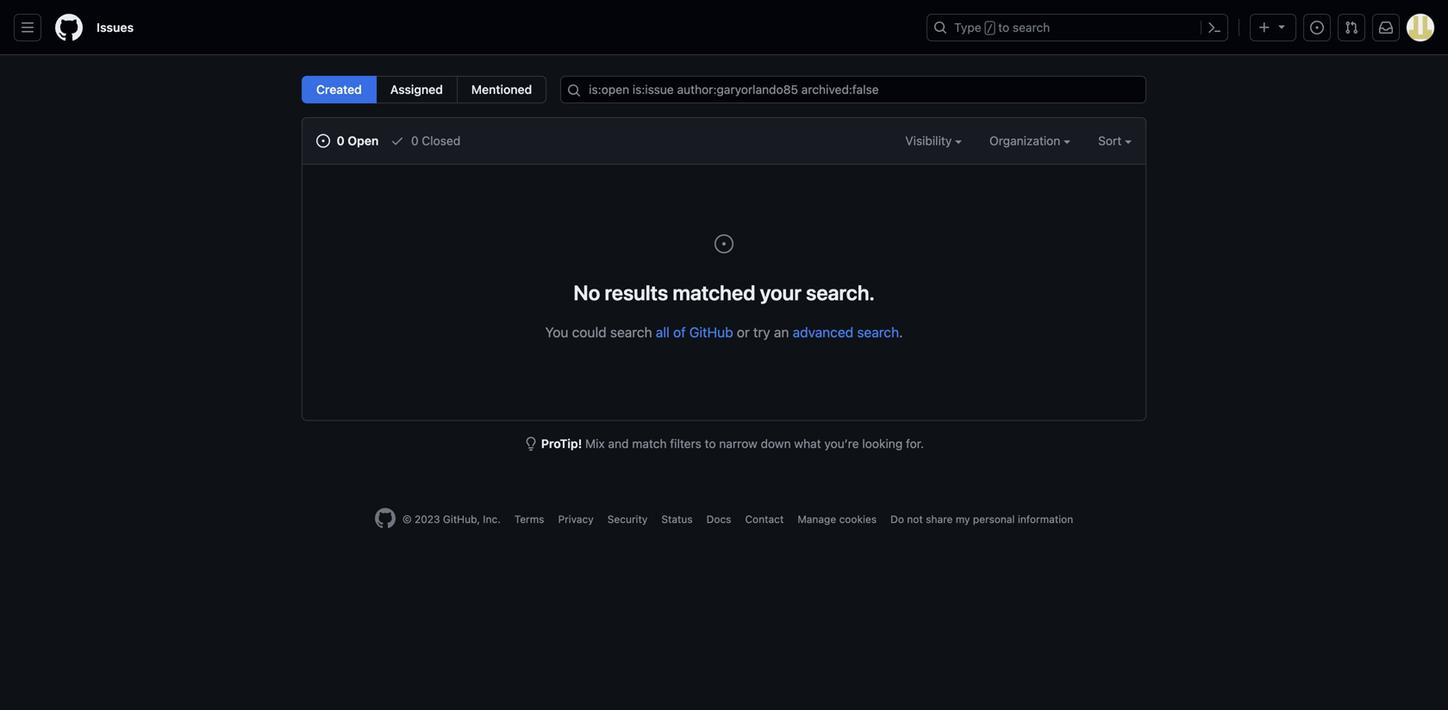 Task type: locate. For each thing, give the bounding box(es) containing it.
do not share my personal information
[[891, 513, 1073, 525]]

search left all
[[610, 324, 652, 341]]

0 vertical spatial issue opened image
[[316, 134, 330, 148]]

your
[[760, 281, 802, 305]]

issue opened image
[[316, 134, 330, 148], [714, 234, 735, 254]]

2023
[[415, 513, 440, 525]]

Issues search field
[[561, 76, 1147, 103]]

personal
[[973, 513, 1015, 525]]

0 for closed
[[411, 134, 419, 148]]

0 closed link
[[391, 132, 461, 150]]

type / to search
[[954, 20, 1050, 34]]

or
[[737, 324, 750, 341]]

manage cookies
[[798, 513, 877, 525]]

filters
[[670, 437, 702, 451]]

1 0 from the left
[[337, 134, 345, 148]]

© 2023 github, inc.
[[402, 513, 501, 525]]

0 for open
[[337, 134, 345, 148]]

down
[[761, 437, 791, 451]]

triangle down image
[[1275, 19, 1289, 33]]

0 vertical spatial to
[[998, 20, 1010, 34]]

privacy
[[558, 513, 594, 525]]

organization
[[990, 134, 1064, 148]]

1 horizontal spatial 0
[[411, 134, 419, 148]]

0 right check image
[[411, 134, 419, 148]]

created link
[[302, 76, 377, 103]]

search down search.
[[857, 324, 899, 341]]

could
[[572, 324, 607, 341]]

security link
[[608, 513, 648, 525]]

0 horizontal spatial issue opened image
[[316, 134, 330, 148]]

1 horizontal spatial search
[[857, 324, 899, 341]]

issues element
[[302, 76, 547, 103]]

all
[[656, 324, 670, 341]]

protip!
[[541, 437, 582, 451]]

issue opened image inside the 0 open link
[[316, 134, 330, 148]]

0 open link
[[316, 132, 379, 150]]

advanced search link
[[793, 324, 899, 341]]

open
[[348, 134, 379, 148]]

0
[[337, 134, 345, 148], [411, 134, 419, 148]]

2 0 from the left
[[411, 134, 419, 148]]

0 left open
[[337, 134, 345, 148]]

manage cookies button
[[798, 512, 877, 527]]

you could search all of github or try an advanced search .
[[545, 324, 903, 341]]

1 horizontal spatial to
[[998, 20, 1010, 34]]

what
[[794, 437, 821, 451]]

docs link
[[707, 513, 731, 525]]

match
[[632, 437, 667, 451]]

to right /
[[998, 20, 1010, 34]]

of
[[673, 324, 686, 341]]

issues
[[97, 20, 134, 34]]

issue opened image left 0 open
[[316, 134, 330, 148]]

type
[[954, 20, 982, 34]]

mentioned link
[[457, 76, 547, 103]]

terms link
[[514, 513, 544, 525]]

created
[[316, 82, 362, 97]]

privacy link
[[558, 513, 594, 525]]

to
[[998, 20, 1010, 34], [705, 437, 716, 451]]

command palette image
[[1208, 21, 1222, 34]]

information
[[1018, 513, 1073, 525]]

0 horizontal spatial 0
[[337, 134, 345, 148]]

search right /
[[1013, 20, 1050, 34]]

/
[[987, 22, 993, 34]]

narrow
[[719, 437, 758, 451]]

to right filters
[[705, 437, 716, 451]]

docs
[[707, 513, 731, 525]]

you're
[[825, 437, 859, 451]]

Search all issues text field
[[561, 76, 1147, 103]]

homepage image
[[375, 508, 396, 529]]

no results matched your search.
[[574, 281, 875, 305]]

issue opened image up no results matched your search.
[[714, 234, 735, 254]]

search
[[1013, 20, 1050, 34], [610, 324, 652, 341], [857, 324, 899, 341]]

1 vertical spatial to
[[705, 437, 716, 451]]

you
[[545, 324, 569, 341]]

manage
[[798, 513, 836, 525]]

inc.
[[483, 513, 501, 525]]

1 vertical spatial issue opened image
[[714, 234, 735, 254]]

0 horizontal spatial to
[[705, 437, 716, 451]]

contact
[[745, 513, 784, 525]]



Task type: vqa. For each thing, say whether or not it's contained in the screenshot.
PROFILE
no



Task type: describe. For each thing, give the bounding box(es) containing it.
search.
[[806, 281, 875, 305]]

my
[[956, 513, 970, 525]]

issue opened image
[[1310, 21, 1324, 34]]

0 open
[[334, 134, 379, 148]]

security
[[608, 513, 648, 525]]

mentioned
[[471, 82, 532, 97]]

assigned
[[390, 82, 443, 97]]

check image
[[391, 134, 404, 148]]

git pull request image
[[1345, 21, 1359, 34]]

homepage image
[[55, 14, 83, 41]]

share
[[926, 513, 953, 525]]

protip! mix and match filters to narrow down what you're looking for.
[[541, 437, 924, 451]]

status
[[662, 513, 693, 525]]

contact link
[[745, 513, 784, 525]]

plus image
[[1258, 21, 1272, 34]]

sort button
[[1098, 132, 1132, 150]]

do not share my personal information button
[[891, 512, 1073, 527]]

for.
[[906, 437, 924, 451]]

closed
[[422, 134, 461, 148]]

results
[[605, 281, 668, 305]]

and
[[608, 437, 629, 451]]

visibility
[[905, 134, 955, 148]]

sort
[[1098, 134, 1122, 148]]

not
[[907, 513, 923, 525]]

.
[[899, 324, 903, 341]]

notifications image
[[1379, 21, 1393, 34]]

matched
[[673, 281, 756, 305]]

2 horizontal spatial search
[[1013, 20, 1050, 34]]

1 horizontal spatial issue opened image
[[714, 234, 735, 254]]

all of github link
[[656, 324, 733, 341]]

organization button
[[990, 132, 1071, 150]]

mix
[[585, 437, 605, 451]]

terms
[[514, 513, 544, 525]]

github,
[[443, 513, 480, 525]]

search image
[[567, 84, 581, 97]]

advanced
[[793, 324, 854, 341]]

©
[[402, 513, 412, 525]]

light bulb image
[[524, 437, 538, 451]]

looking
[[862, 437, 903, 451]]

0 closed
[[408, 134, 461, 148]]

no
[[574, 281, 600, 305]]

status link
[[662, 513, 693, 525]]

assigned link
[[376, 76, 458, 103]]

try
[[753, 324, 770, 341]]

cookies
[[839, 513, 877, 525]]

0 horizontal spatial search
[[610, 324, 652, 341]]

visibility button
[[905, 132, 962, 150]]

an
[[774, 324, 789, 341]]

github
[[690, 324, 733, 341]]

do
[[891, 513, 904, 525]]



